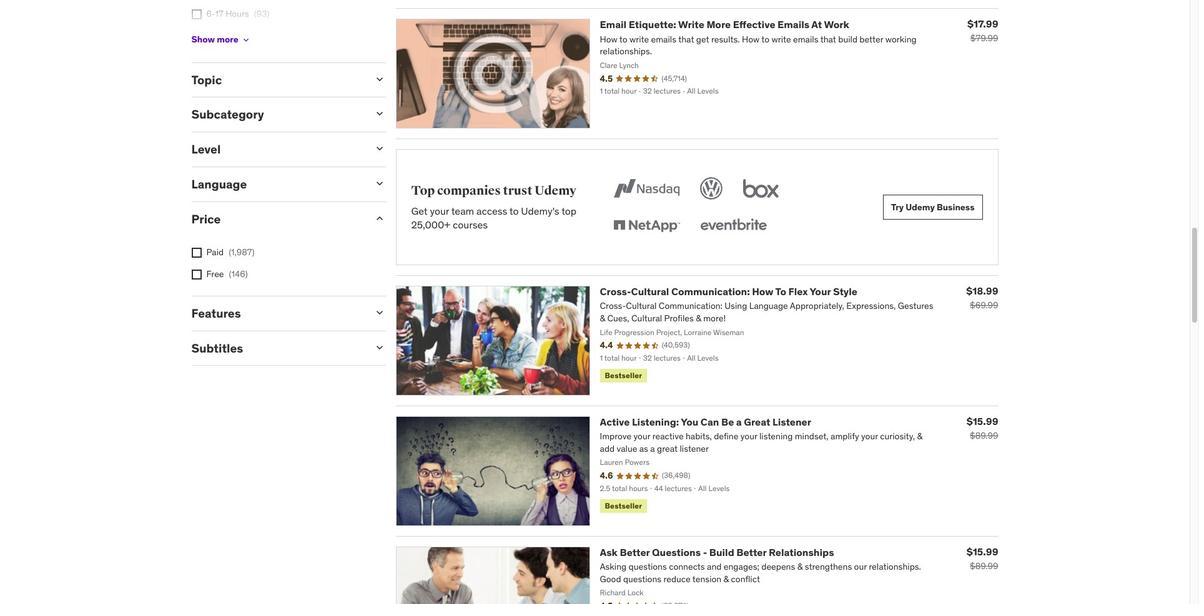 Task type: describe. For each thing, give the bounding box(es) containing it.
small image for topic
[[373, 73, 386, 85]]

netapp image
[[611, 213, 683, 240]]

$89.99 for active listening: you can be a great listener
[[970, 431, 999, 442]]

at
[[812, 18, 822, 31]]

features
[[192, 306, 241, 321]]

get
[[412, 205, 428, 217]]

ask better questions - build better relationships link
[[600, 547, 835, 559]]

language
[[192, 177, 247, 192]]

to
[[510, 205, 519, 217]]

xsmall image for free (146)
[[192, 270, 202, 280]]

great
[[744, 416, 771, 429]]

price button
[[192, 212, 363, 227]]

listening:
[[632, 416, 679, 429]]

work
[[825, 18, 850, 31]]

$15.99 for active listening: you can be a great listener
[[967, 416, 999, 428]]

subtitles button
[[192, 341, 363, 356]]

$69.99
[[970, 300, 999, 311]]

6-17 hours (93)
[[207, 8, 270, 20]]

listener
[[773, 416, 812, 429]]

(1,987)
[[229, 247, 255, 258]]

udemy's
[[521, 205, 560, 217]]

box image
[[741, 175, 783, 203]]

topic
[[192, 72, 222, 87]]

free (146)
[[207, 269, 248, 280]]

ask better questions - build better relationships
[[600, 547, 835, 559]]

$15.99 $89.99 for active listening: you can be a great listener
[[967, 416, 999, 442]]

small image for subtitles
[[373, 342, 386, 354]]

features button
[[192, 306, 363, 321]]

etiquette:
[[629, 18, 677, 31]]

paid (1,987)
[[207, 247, 255, 258]]

can
[[701, 416, 720, 429]]

try udemy business
[[892, 202, 975, 213]]

ask
[[600, 547, 618, 559]]

show more button
[[192, 27, 251, 52]]

2 better from the left
[[737, 547, 767, 559]]

top
[[412, 183, 435, 199]]

small image for subcategory
[[373, 108, 386, 120]]

try udemy business link
[[884, 195, 983, 220]]

$17.99
[[968, 18, 999, 30]]

try
[[892, 202, 904, 213]]

udemy inside top companies trust udemy get your team access to udemy's top 25,000+ courses
[[535, 183, 577, 199]]

active listening: you can be a great listener link
[[600, 416, 812, 429]]

$89.99 for ask better questions - build better relationships
[[970, 561, 999, 572]]

xsmall image
[[192, 248, 202, 258]]

relationships
[[769, 547, 835, 559]]

17+ hours
[[207, 31, 246, 42]]

xsmall image inside show more button
[[241, 35, 251, 45]]

small image for level
[[373, 143, 386, 155]]

(93)
[[254, 8, 270, 20]]

$15.99 $89.99 for ask better questions - build better relationships
[[967, 546, 999, 572]]

emails
[[778, 18, 810, 31]]

you
[[681, 416, 699, 429]]

team
[[452, 205, 474, 217]]

communication:
[[672, 286, 750, 298]]



Task type: vqa. For each thing, say whether or not it's contained in the screenshot.
Active
yes



Task type: locate. For each thing, give the bounding box(es) containing it.
subcategory button
[[192, 107, 363, 122]]

0 vertical spatial small image
[[373, 178, 386, 190]]

volkswagen image
[[698, 175, 726, 203]]

small image left the top
[[373, 178, 386, 190]]

xsmall image left 'free'
[[192, 270, 202, 280]]

2 small image from the top
[[373, 212, 386, 225]]

questions
[[652, 547, 701, 559]]

build
[[710, 547, 735, 559]]

your
[[430, 205, 449, 217]]

level button
[[192, 142, 363, 157]]

paid
[[207, 247, 224, 258]]

17+
[[207, 31, 220, 42]]

free
[[207, 269, 224, 280]]

3 small image from the top
[[373, 143, 386, 155]]

how
[[753, 286, 774, 298]]

email
[[600, 18, 627, 31]]

6-
[[207, 8, 215, 20]]

1 $15.99 $89.99 from the top
[[967, 416, 999, 442]]

more
[[707, 18, 731, 31]]

hours right 17
[[226, 8, 249, 20]]

small image
[[373, 178, 386, 190], [373, 212, 386, 225]]

top
[[562, 205, 577, 217]]

$15.99
[[967, 416, 999, 428], [967, 546, 999, 559]]

your
[[810, 286, 831, 298]]

hours right the "17+"
[[222, 31, 246, 42]]

hours
[[226, 8, 249, 20], [222, 31, 246, 42]]

better
[[620, 547, 650, 559], [737, 547, 767, 559]]

1 $15.99 from the top
[[967, 416, 999, 428]]

small image for language
[[373, 178, 386, 190]]

2 small image from the top
[[373, 108, 386, 120]]

email etiquette: write more effective emails at work
[[600, 18, 850, 31]]

language button
[[192, 177, 363, 192]]

udemy up the top
[[535, 183, 577, 199]]

be
[[722, 416, 734, 429]]

courses
[[453, 219, 488, 231]]

1 small image from the top
[[373, 178, 386, 190]]

-
[[703, 547, 708, 559]]

flex
[[789, 286, 808, 298]]

xsmall image right more
[[241, 35, 251, 45]]

$17.99 $79.99
[[968, 18, 999, 44]]

$15.99 for ask better questions - build better relationships
[[967, 546, 999, 559]]

$18.99 $69.99
[[967, 285, 999, 311]]

style
[[834, 286, 858, 298]]

small image for price
[[373, 212, 386, 225]]

1 vertical spatial xsmall image
[[241, 35, 251, 45]]

1 better from the left
[[620, 547, 650, 559]]

cultural
[[632, 286, 669, 298]]

to
[[776, 286, 787, 298]]

1 vertical spatial $89.99
[[970, 561, 999, 572]]

small image left "get"
[[373, 212, 386, 225]]

write
[[679, 18, 705, 31]]

(146)
[[229, 269, 248, 280]]

trust
[[503, 183, 533, 199]]

xsmall image left 6- on the left top of page
[[192, 10, 202, 20]]

udemy
[[535, 183, 577, 199], [906, 202, 935, 213]]

email etiquette: write more effective emails at work link
[[600, 18, 850, 31]]

eventbrite image
[[698, 213, 770, 240]]

show
[[192, 34, 215, 45]]

price
[[192, 212, 221, 227]]

business
[[937, 202, 975, 213]]

level
[[192, 142, 221, 157]]

better right ask
[[620, 547, 650, 559]]

1 horizontal spatial better
[[737, 547, 767, 559]]

active
[[600, 416, 630, 429]]

4 small image from the top
[[373, 307, 386, 319]]

1 vertical spatial udemy
[[906, 202, 935, 213]]

$89.99
[[970, 431, 999, 442], [970, 561, 999, 572]]

0 vertical spatial $15.99 $89.99
[[967, 416, 999, 442]]

2 $15.99 $89.99 from the top
[[967, 546, 999, 572]]

$18.99
[[967, 285, 999, 298]]

0 horizontal spatial udemy
[[535, 183, 577, 199]]

xsmall image for 6-17 hours (93)
[[192, 10, 202, 20]]

0 horizontal spatial better
[[620, 547, 650, 559]]

1 vertical spatial small image
[[373, 212, 386, 225]]

0 vertical spatial xsmall image
[[192, 10, 202, 20]]

small image
[[373, 73, 386, 85], [373, 108, 386, 120], [373, 143, 386, 155], [373, 307, 386, 319], [373, 342, 386, 354]]

subcategory
[[192, 107, 264, 122]]

cross-cultural communication: how to flex your style link
[[600, 286, 858, 298]]

cross-
[[600, 286, 632, 298]]

cross-cultural communication: how to flex your style
[[600, 286, 858, 298]]

25,000+
[[412, 219, 451, 231]]

0 vertical spatial $89.99
[[970, 431, 999, 442]]

1 small image from the top
[[373, 73, 386, 85]]

nasdaq image
[[611, 175, 683, 203]]

$79.99
[[971, 33, 999, 44]]

small image for features
[[373, 307, 386, 319]]

udemy right try
[[906, 202, 935, 213]]

subtitles
[[192, 341, 243, 356]]

companies
[[437, 183, 501, 199]]

0 vertical spatial hours
[[226, 8, 249, 20]]

more
[[217, 34, 239, 45]]

2 vertical spatial xsmall image
[[192, 270, 202, 280]]

top companies trust udemy get your team access to udemy's top 25,000+ courses
[[412, 183, 577, 231]]

topic button
[[192, 72, 363, 87]]

a
[[737, 416, 742, 429]]

2 $89.99 from the top
[[970, 561, 999, 572]]

show more
[[192, 34, 239, 45]]

1 vertical spatial $15.99
[[967, 546, 999, 559]]

1 vertical spatial hours
[[222, 31, 246, 42]]

1 $89.99 from the top
[[970, 431, 999, 442]]

$15.99 $89.99
[[967, 416, 999, 442], [967, 546, 999, 572]]

effective
[[733, 18, 776, 31]]

1 vertical spatial $15.99 $89.99
[[967, 546, 999, 572]]

0 vertical spatial udemy
[[535, 183, 577, 199]]

better right build
[[737, 547, 767, 559]]

0 vertical spatial $15.99
[[967, 416, 999, 428]]

access
[[477, 205, 508, 217]]

xsmall image
[[192, 10, 202, 20], [241, 35, 251, 45], [192, 270, 202, 280]]

2 $15.99 from the top
[[967, 546, 999, 559]]

5 small image from the top
[[373, 342, 386, 354]]

17
[[215, 8, 224, 20]]

1 horizontal spatial udemy
[[906, 202, 935, 213]]

active listening: you can be a great listener
[[600, 416, 812, 429]]



